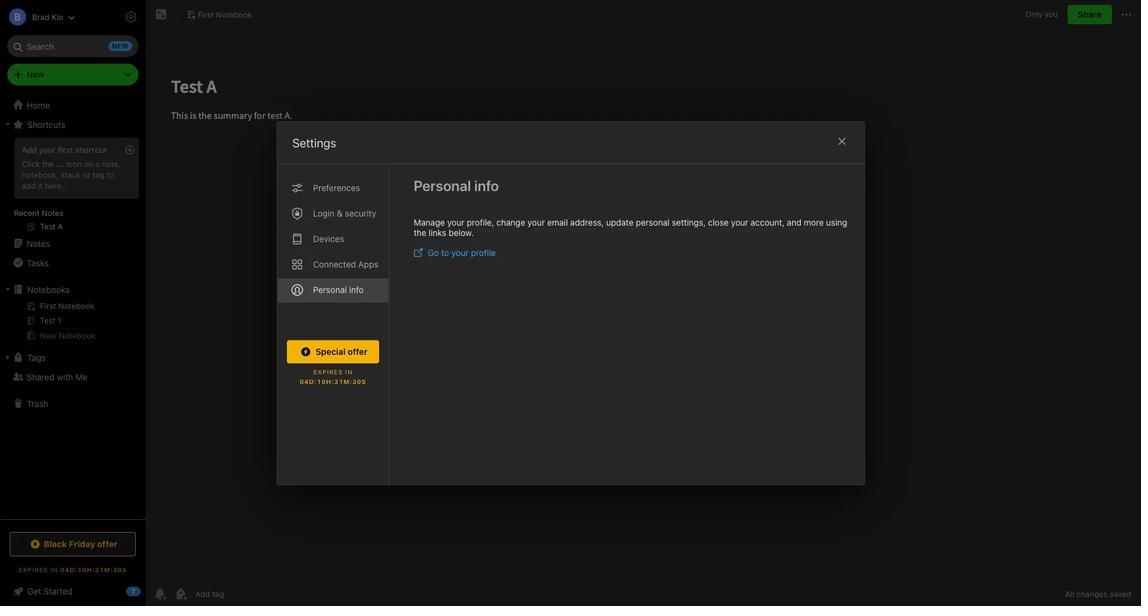 Task type: describe. For each thing, give the bounding box(es) containing it.
friday
[[69, 539, 95, 549]]

1 horizontal spatial personal info
[[413, 177, 499, 194]]

personal info inside tab list
[[313, 284, 363, 295]]

icon on a note, notebook, stack or tag to add it here.
[[22, 159, 120, 190]]

new notebook group
[[0, 299, 145, 348]]

account,
[[750, 217, 784, 227]]

new for new notebook
[[40, 331, 57, 340]]

your right links
[[447, 217, 464, 227]]

special offer button
[[287, 340, 379, 363]]

address,
[[570, 217, 604, 227]]

offer inside tab list
[[347, 346, 367, 356]]

shared with me link
[[0, 367, 145, 386]]

close image
[[834, 134, 849, 148]]

add a reminder image
[[153, 587, 167, 601]]

only
[[1026, 9, 1043, 19]]

in for black
[[50, 566, 58, 573]]

04d:10h:31m:30s for friday
[[60, 566, 127, 573]]

tag
[[93, 170, 105, 179]]

update
[[606, 217, 633, 227]]

expires for black friday offer
[[19, 566, 48, 573]]

shared with me
[[27, 372, 88, 382]]

login
[[313, 208, 334, 218]]

with
[[57, 372, 73, 382]]

go to your profile button
[[413, 247, 495, 258]]

expand notebooks image
[[3, 285, 13, 294]]

devices
[[313, 233, 344, 244]]

all
[[1065, 589, 1074, 599]]

to inside icon on a note, notebook, stack or tag to add it here.
[[107, 170, 114, 179]]

stack
[[61, 170, 81, 179]]

note window element
[[146, 0, 1141, 606]]

tags button
[[0, 348, 145, 367]]

connected apps
[[313, 259, 378, 269]]

notebooks link
[[0, 280, 145, 299]]

first notebook button
[[183, 6, 256, 23]]

manage
[[413, 217, 445, 227]]

notebook for new notebook
[[59, 331, 96, 340]]

changes
[[1077, 589, 1108, 599]]

apps
[[358, 259, 378, 269]]

special
[[315, 346, 345, 356]]

saved
[[1110, 589, 1131, 599]]

share button
[[1068, 5, 1112, 24]]

tasks
[[27, 258, 49, 268]]

only you
[[1026, 9, 1058, 19]]

&
[[336, 208, 342, 218]]

expires in 04d:10h:31m:30s for black
[[19, 566, 127, 573]]

04d:10h:31m:30s for offer
[[299, 378, 366, 385]]

notes link
[[0, 234, 145, 253]]

click
[[22, 159, 40, 169]]

connected
[[313, 259, 356, 269]]

links
[[428, 227, 446, 238]]

the inside tree
[[42, 159, 54, 169]]

tree containing home
[[0, 95, 146, 519]]

info inside tab list
[[349, 284, 363, 295]]

...
[[56, 159, 64, 169]]

and
[[787, 217, 801, 227]]

black friday offer
[[44, 539, 118, 549]]

close
[[708, 217, 728, 227]]

share
[[1078, 9, 1102, 19]]

expires for special offer
[[313, 368, 343, 375]]

trash
[[27, 398, 48, 409]]

using
[[826, 217, 847, 227]]

here.
[[45, 181, 63, 190]]

your left email
[[527, 217, 545, 227]]

1 horizontal spatial info
[[474, 177, 499, 194]]

trash link
[[0, 394, 145, 413]]

home
[[27, 100, 50, 110]]

add tag image
[[174, 587, 188, 601]]

a
[[95, 159, 100, 169]]

1 horizontal spatial personal
[[413, 177, 471, 194]]

recent notes
[[14, 208, 64, 218]]

click the ...
[[22, 159, 64, 169]]



Task type: vqa. For each thing, say whether or not it's contained in the screenshot.
below.
yes



Task type: locate. For each thing, give the bounding box(es) containing it.
personal
[[413, 177, 471, 194], [313, 284, 347, 295]]

below.
[[448, 227, 473, 238]]

1 horizontal spatial in
[[345, 368, 352, 375]]

offer right special
[[347, 346, 367, 356]]

1 horizontal spatial 04d:10h:31m:30s
[[299, 378, 366, 385]]

special offer
[[315, 346, 367, 356]]

or
[[83, 170, 90, 179]]

black
[[44, 539, 67, 549]]

recent
[[14, 208, 40, 218]]

personal info down connected
[[313, 284, 363, 295]]

notes right recent
[[42, 208, 64, 218]]

1 horizontal spatial notebook
[[216, 9, 252, 19]]

personal info
[[413, 177, 499, 194], [313, 284, 363, 295]]

settings,
[[672, 217, 705, 227]]

login & security
[[313, 208, 376, 218]]

expires down special
[[313, 368, 343, 375]]

settings image
[[124, 10, 138, 24]]

0 horizontal spatial offer
[[97, 539, 118, 549]]

preferences
[[313, 182, 360, 193]]

0 vertical spatial to
[[107, 170, 114, 179]]

notebook up tags button
[[59, 331, 96, 340]]

shortcuts button
[[0, 115, 145, 134]]

first notebook
[[198, 9, 252, 19]]

group
[[0, 134, 145, 238]]

change
[[496, 217, 525, 227]]

1 horizontal spatial offer
[[347, 346, 367, 356]]

new for new
[[27, 69, 44, 79]]

notebook inside 'note window' element
[[216, 9, 252, 19]]

0 vertical spatial expires
[[313, 368, 343, 375]]

tab list containing preferences
[[277, 163, 389, 484]]

info down "connected apps"
[[349, 284, 363, 295]]

settings
[[292, 136, 336, 150]]

expires in 04d:10h:31m:30s inside tab list
[[299, 368, 366, 385]]

0 horizontal spatial expires
[[19, 566, 48, 573]]

0 vertical spatial offer
[[347, 346, 367, 356]]

your
[[39, 145, 56, 155], [447, 217, 464, 227], [527, 217, 545, 227], [731, 217, 748, 227], [451, 247, 468, 258]]

offer right the friday
[[97, 539, 118, 549]]

offer
[[347, 346, 367, 356], [97, 539, 118, 549]]

0 horizontal spatial in
[[50, 566, 58, 573]]

notebook for first notebook
[[216, 9, 252, 19]]

profile
[[471, 247, 495, 258]]

1 vertical spatial in
[[50, 566, 58, 573]]

to right go
[[441, 247, 449, 258]]

0 vertical spatial personal
[[413, 177, 471, 194]]

in down special offer
[[345, 368, 352, 375]]

in inside expires in 04d:10h:31m:30s
[[345, 368, 352, 375]]

1 horizontal spatial to
[[441, 247, 449, 258]]

notes
[[42, 208, 64, 218], [27, 238, 50, 248]]

personal inside tab list
[[313, 284, 347, 295]]

me
[[75, 372, 88, 382]]

new up tags
[[40, 331, 57, 340]]

personal
[[636, 217, 669, 227]]

notes up "tasks" at the top of page
[[27, 238, 50, 248]]

new inside popup button
[[27, 69, 44, 79]]

go
[[427, 247, 439, 258]]

1 vertical spatial to
[[441, 247, 449, 258]]

1 horizontal spatial the
[[413, 227, 426, 238]]

04d:10h:31m:30s down the friday
[[60, 566, 127, 573]]

in for special
[[345, 368, 352, 375]]

more
[[804, 217, 824, 227]]

0 horizontal spatial info
[[349, 284, 363, 295]]

tags
[[27, 352, 46, 362]]

0 vertical spatial new
[[27, 69, 44, 79]]

profile,
[[467, 217, 494, 227]]

0 vertical spatial notes
[[42, 208, 64, 218]]

0 vertical spatial 04d:10h:31m:30s
[[299, 378, 366, 385]]

expires in 04d:10h:31m:30s
[[299, 368, 366, 385], [19, 566, 127, 573]]

home link
[[0, 95, 146, 115]]

0 horizontal spatial personal info
[[313, 284, 363, 295]]

1 vertical spatial offer
[[97, 539, 118, 549]]

expand tags image
[[3, 352, 13, 362]]

notebook inside group
[[59, 331, 96, 340]]

manage your profile, change your email address, update personal settings, close your account, and more using the links below.
[[413, 217, 847, 238]]

security
[[345, 208, 376, 218]]

expires in 04d:10h:31m:30s down special offer popup button
[[299, 368, 366, 385]]

the inside manage your profile, change your email address, update personal settings, close your account, and more using the links below.
[[413, 227, 426, 238]]

personal info up profile,
[[413, 177, 499, 194]]

1 vertical spatial personal info
[[313, 284, 363, 295]]

your down below.
[[451, 247, 468, 258]]

0 vertical spatial info
[[474, 177, 499, 194]]

Note Editor text field
[[146, 58, 1141, 581]]

notebook right first on the left of page
[[216, 9, 252, 19]]

add
[[22, 145, 37, 155]]

notebook
[[216, 9, 252, 19], [59, 331, 96, 340]]

info up profile,
[[474, 177, 499, 194]]

0 vertical spatial in
[[345, 368, 352, 375]]

0 vertical spatial personal info
[[413, 177, 499, 194]]

expires in 04d:10h:31m:30s down black friday offer popup button
[[19, 566, 127, 573]]

04d:10h:31m:30s down special offer popup button
[[299, 378, 366, 385]]

1 horizontal spatial expires
[[313, 368, 343, 375]]

shortcuts
[[27, 119, 65, 130]]

personal up manage at the top of the page
[[413, 177, 471, 194]]

new button
[[7, 64, 138, 86]]

1 vertical spatial 04d:10h:31m:30s
[[60, 566, 127, 573]]

on
[[84, 159, 93, 169]]

personal down connected
[[313, 284, 347, 295]]

the left links
[[413, 227, 426, 238]]

black friday offer button
[[10, 532, 136, 556]]

1 horizontal spatial expires in 04d:10h:31m:30s
[[299, 368, 366, 385]]

new
[[27, 69, 44, 79], [40, 331, 57, 340]]

first
[[58, 145, 73, 155]]

1 vertical spatial info
[[349, 284, 363, 295]]

in
[[345, 368, 352, 375], [50, 566, 58, 573]]

0 horizontal spatial notebook
[[59, 331, 96, 340]]

1 vertical spatial notebook
[[59, 331, 96, 340]]

0 horizontal spatial to
[[107, 170, 114, 179]]

1 vertical spatial expires in 04d:10h:31m:30s
[[19, 566, 127, 573]]

group containing add your first shortcut
[[0, 134, 145, 238]]

0 horizontal spatial the
[[42, 159, 54, 169]]

1 vertical spatial new
[[40, 331, 57, 340]]

expires in 04d:10h:31m:30s for special
[[299, 368, 366, 385]]

note,
[[102, 159, 120, 169]]

0 horizontal spatial expires in 04d:10h:31m:30s
[[19, 566, 127, 573]]

expires
[[313, 368, 343, 375], [19, 566, 48, 573]]

Search text field
[[16, 35, 130, 57]]

1 vertical spatial expires
[[19, 566, 48, 573]]

shortcut
[[75, 145, 107, 155]]

04d:10h:31m:30s
[[299, 378, 366, 385], [60, 566, 127, 573]]

notebook,
[[22, 170, 59, 179]]

1 vertical spatial notes
[[27, 238, 50, 248]]

to
[[107, 170, 114, 179], [441, 247, 449, 258]]

1 vertical spatial personal
[[313, 284, 347, 295]]

all changes saved
[[1065, 589, 1131, 599]]

0 horizontal spatial personal
[[313, 284, 347, 295]]

tree
[[0, 95, 146, 519]]

it
[[38, 181, 43, 190]]

new notebook button
[[0, 328, 145, 343]]

your up click the ... in the left of the page
[[39, 145, 56, 155]]

shared
[[27, 372, 54, 382]]

add
[[22, 181, 36, 190]]

04d:10h:31m:30s inside tab list
[[299, 378, 366, 385]]

1 vertical spatial the
[[413, 227, 426, 238]]

0 horizontal spatial 04d:10h:31m:30s
[[60, 566, 127, 573]]

your right close
[[731, 217, 748, 227]]

you
[[1045, 9, 1058, 19]]

the
[[42, 159, 54, 169], [413, 227, 426, 238]]

the left ...
[[42, 159, 54, 169]]

new notebook
[[40, 331, 96, 340]]

new inside button
[[40, 331, 57, 340]]

in down black
[[50, 566, 58, 573]]

notebooks
[[27, 284, 70, 295]]

to down note, at the top left of page
[[107, 170, 114, 179]]

email
[[547, 217, 568, 227]]

add your first shortcut
[[22, 145, 107, 155]]

new up home on the left top
[[27, 69, 44, 79]]

info
[[474, 177, 499, 194], [349, 284, 363, 295]]

tasks button
[[0, 253, 145, 272]]

None search field
[[16, 35, 130, 57]]

icon
[[66, 159, 82, 169]]

0 vertical spatial notebook
[[216, 9, 252, 19]]

0 vertical spatial expires in 04d:10h:31m:30s
[[299, 368, 366, 385]]

tab list
[[277, 163, 389, 484]]

go to your profile
[[427, 247, 495, 258]]

expires down black
[[19, 566, 48, 573]]

0 vertical spatial the
[[42, 159, 54, 169]]

first
[[198, 9, 214, 19]]

expand note image
[[154, 7, 169, 22]]

expires inside expires in 04d:10h:31m:30s
[[313, 368, 343, 375]]



